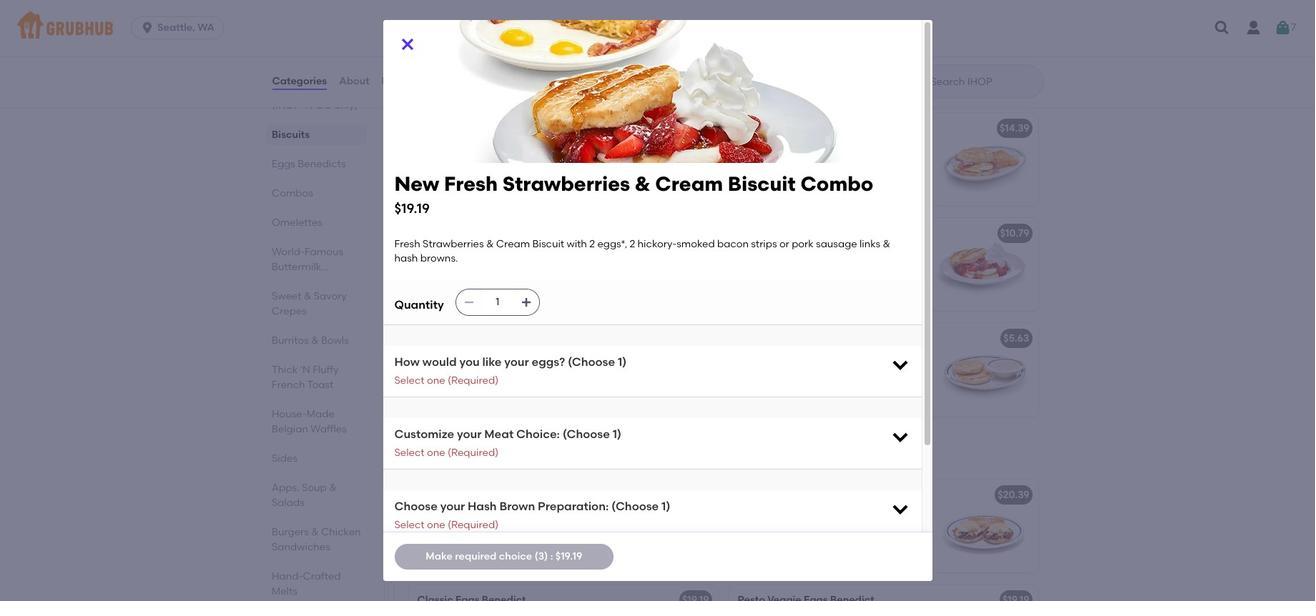 Task type: describe. For each thing, give the bounding box(es) containing it.
strawberries for new fresh strawberries & cream biscuit
[[791, 227, 854, 240]]

hearty
[[475, 262, 506, 274]]

(ihop
[[271, 99, 300, 112]]

omelettes
[[271, 217, 322, 229]]

apps,
[[271, 482, 299, 494]]

Input item quantity number field
[[482, 290, 513, 316]]

spicy poblano eggs benedict image
[[931, 480, 1038, 573]]

eggs down biscuits
[[271, 158, 295, 170]]

warm & flaky buttermilk biscuit served with whipped real butter.
[[738, 353, 893, 379]]

hash inside warm & flaky buttermilk biscuit served with hearty gravy, 2 eggs*, 2 pork sausage links, 2 hickory- smoked bacon strips & hash browns. *gravy may contain pork.
[[530, 291, 554, 303]]

2 vertical spatial browns.
[[443, 396, 481, 409]]

2 horizontal spatial sausage
[[816, 238, 857, 250]]

house-
[[271, 408, 306, 421]]

classic eggs benedict image
[[610, 585, 718, 601]]

cream down new fresh strawberries & cream biscuit combo
[[519, 353, 553, 365]]

poached inside smoky bourbon bacon jam, hickory- smoked bacon, poached eggs* & hollandaise on an english muffin.
[[494, 524, 538, 536]]

:
[[550, 551, 553, 563]]

1 vertical spatial poblano
[[799, 509, 840, 522]]

with inside warm & flaky buttermilk biscuit served with hearty gravy, 2 eggs*, 2 pork sausage links, 2 hickory- smoked bacon strips & hash browns. *gravy may contain pork.
[[452, 262, 472, 274]]

family
[[271, 84, 303, 97]]

categories
[[272, 75, 327, 87]]

choose
[[394, 500, 438, 514]]

feasts
[[306, 84, 337, 97]]

fresh for new fresh strawberries & cream biscuit combo $19.19
[[444, 172, 498, 196]]

brown
[[500, 500, 535, 514]]

1 horizontal spatial or
[[780, 238, 789, 250]]

fire-
[[738, 509, 760, 522]]

bacon inside smoky bourbon bacon jam, hickory- smoked bacon, poached eggs* & hollandaise on an english muffin.
[[496, 509, 527, 522]]

gravy
[[541, 227, 570, 240]]

select inside choose your hash brown preparation:  (choose 1) select one (required)
[[394, 519, 425, 531]]

burritos & bowls
[[271, 335, 349, 347]]

links,
[[485, 277, 509, 289]]

breakfast
[[762, 122, 810, 134]]

preparation:
[[538, 500, 609, 514]]

$20.39
[[998, 489, 1030, 501]]

0 horizontal spatial benedicts
[[297, 158, 345, 170]]

hash
[[468, 500, 497, 514]]

poached inside fire-roasted poblano peppers, red bell peppers & onions, shredded beef, chopped serrano peppers, poached eggs* & poblano hollandaise on an english muffin.
[[738, 553, 782, 565]]

thick 'n fluffy french toast
[[271, 364, 338, 391]]

(choose inside how would you like your eggs? (choose 1) select one (required)
[[568, 356, 615, 369]]

eggs down customize
[[406, 446, 443, 464]]

meat
[[484, 428, 514, 441]]

new breakfast biscuit sandwich image
[[931, 113, 1038, 206]]

eggs* inside fire-roasted poblano peppers, red bell peppers & onions, shredded beef, chopped serrano peppers, poached eggs* & poblano hollandaise on an english muffin.
[[784, 553, 812, 565]]

make
[[426, 551, 453, 563]]

fire-roasted poblano peppers, red bell peppers & onions, shredded beef, chopped serrano peppers, poached eggs* & poblano hollandaise on an english muffin.
[[738, 509, 904, 580]]

our
[[882, 277, 898, 289]]

crafted
[[303, 571, 340, 583]]

$5.63
[[1004, 333, 1030, 345]]

how would you like your eggs? (choose 1) select one (required)
[[394, 356, 627, 387]]

strawberries for new fresh strawberries & cream biscuit combo $19.19
[[503, 172, 630, 196]]

new fresh strawberries & cream biscuit combo $19.19
[[394, 172, 874, 217]]

buttermilk inside the warm & flaky buttermilk biscuit served with whipped real butter.
[[807, 353, 857, 365]]

customize
[[394, 428, 454, 441]]

combo for new fresh strawberries & cream biscuit combo $19.19
[[801, 172, 874, 196]]

shredded
[[847, 524, 893, 536]]

on inside smoky bourbon bacon jam, hickory- smoked bacon, poached eggs* & hollandaise on an english muffin.
[[476, 538, 488, 551]]

smoky bourbon bacon jam, hickory- smoked bacon, poached eggs* & hollandaise on an english muffin.
[[417, 509, 592, 551]]

french
[[271, 379, 305, 391]]

1 horizontal spatial links
[[860, 238, 881, 250]]

peppers
[[757, 524, 798, 536]]

bourbon
[[417, 489, 459, 501]]

strawberries,
[[764, 277, 826, 289]]

1 vertical spatial peppers,
[[851, 538, 894, 551]]

crepes
[[271, 305, 306, 318]]

bacon
[[462, 489, 493, 501]]

with inside the warm & flaky buttermilk biscuit served with whipped real butter.
[[772, 367, 793, 379]]

hickory- inside smoky bourbon bacon jam, hickory- smoked bacon, poached eggs* & hollandaise on an english muffin.
[[553, 509, 592, 522]]

strips inside warm & flaky buttermilk biscuit served with hearty gravy, 2 eggs*, 2 pork sausage links, 2 hickory- smoked bacon strips & hash browns. *gravy may contain pork.
[[492, 291, 518, 303]]

your for hash
[[440, 500, 465, 514]]

warm & flaky buttermilk biscuit split & filled with cheesecake mousse, fresh strawberries, a drizzle of our old-fashioned syrup, whipped topping & powdered sugar.
[[738, 248, 911, 318]]

combos
[[271, 187, 313, 200]]

jam,
[[530, 509, 551, 522]]

2 vertical spatial hash
[[417, 396, 441, 409]]

seattle,
[[157, 21, 195, 34]]

new for new chicken biscuit sandwich
[[417, 122, 439, 134]]

roasted
[[760, 509, 797, 522]]

serrano
[[811, 538, 849, 551]]

burritos
[[271, 335, 308, 347]]

bacon down would
[[417, 382, 449, 394]]

0 vertical spatial browns.
[[420, 253, 458, 265]]

2 vertical spatial strips
[[451, 382, 477, 394]]

svg image right real
[[890, 355, 910, 375]]

bell
[[738, 524, 755, 536]]

fresh left you
[[417, 353, 443, 365]]

one inside how would you like your eggs? (choose 1) select one (required)
[[427, 375, 445, 387]]

smoked inside smoky bourbon bacon jam, hickory- smoked bacon, poached eggs* & hollandaise on an english muffin.
[[417, 524, 456, 536]]

hickory- inside warm & flaky buttermilk biscuit served with hearty gravy, 2 eggs*, 2 pork sausage links, 2 hickory- smoked bacon strips & hash browns. *gravy may contain pork.
[[519, 277, 558, 289]]

& inside world-famous buttermilk pancakes sweet & savory crepes
[[304, 290, 311, 303]]

family feasts (ihop 'n go only)
[[271, 84, 358, 112]]

fresh for new fresh strawberries & cream biscuit
[[762, 227, 789, 240]]

fashioned
[[759, 291, 810, 303]]

& inside burgers & chicken sandwiches
[[311, 526, 318, 539]]

0 vertical spatial chicken
[[442, 122, 482, 134]]

spicy poblano eggs benedict
[[738, 489, 881, 501]]

your inside how would you like your eggs? (choose 1) select one (required)
[[504, 356, 529, 369]]

of
[[870, 277, 880, 289]]

strawberries for new fresh strawberries & cream biscuit combo
[[471, 333, 533, 345]]

drizzle
[[838, 277, 868, 289]]

buttermilk inside world-famous buttermilk pancakes sweet & savory crepes
[[271, 261, 321, 273]]

(required) inside how would you like your eggs? (choose 1) select one (required)
[[448, 375, 499, 387]]

'n inside family feasts (ihop 'n go only)
[[302, 99, 313, 112]]

one inside customize your meat choice: (choose 1) select one (required)
[[427, 447, 445, 459]]

1 vertical spatial links
[[560, 382, 581, 394]]

sides
[[271, 453, 297, 465]]

2 vertical spatial poblano
[[825, 553, 865, 565]]

filled
[[748, 262, 771, 274]]

waffles
[[310, 423, 346, 436]]

choice
[[499, 551, 532, 563]]

hickory- down new fresh strawberries & cream biscuit combo $19.19
[[638, 238, 677, 250]]

$19.19 for new fresh strawberries & cream biscuit combo
[[682, 333, 709, 345]]

7 button
[[1274, 15, 1296, 41]]

2 vertical spatial eggs*,
[[448, 367, 478, 379]]

cream for new fresh strawberries & cream biscuit combo
[[546, 333, 580, 345]]

seattle, wa button
[[131, 16, 230, 39]]

flaky for hearty
[[459, 248, 482, 260]]

melts
[[271, 586, 297, 598]]

1) inside customize your meat choice: (choose 1) select one (required)
[[613, 428, 622, 441]]

pork.
[[517, 306, 541, 318]]

your for meat
[[457, 428, 482, 441]]

powdered
[[788, 306, 838, 318]]

$19.19 for new buttermilk biscuit & gravy combo
[[682, 227, 709, 240]]

eggs?
[[532, 356, 565, 369]]

sweet
[[271, 290, 301, 303]]

contain
[[477, 306, 514, 318]]

mousse,
[[857, 262, 897, 274]]

eggs* inside smoky bourbon bacon jam, hickory- smoked bacon, poached eggs* & hollandaise on an english muffin.
[[541, 524, 569, 536]]

2 horizontal spatial pork
[[792, 238, 814, 250]]

0 horizontal spatial or
[[480, 382, 489, 394]]

(choose inside choose your hash brown preparation:  (choose 1) select one (required)
[[612, 500, 659, 514]]

jam
[[496, 489, 518, 501]]

new fresh strawberries & cream biscuit combo
[[417, 333, 654, 345]]

2 horizontal spatial strips
[[751, 238, 777, 250]]

muffin. inside smoky bourbon bacon jam, hickory- smoked bacon, poached eggs* & hollandaise on an english muffin.
[[542, 538, 576, 551]]

chopped
[[764, 538, 808, 551]]

eggs*, inside warm & flaky buttermilk biscuit served with hearty gravy, 2 eggs*, 2 pork sausage links, 2 hickory- smoked bacon strips & hash browns. *gravy may contain pork.
[[548, 262, 578, 274]]

english inside smoky bourbon bacon jam, hickory- smoked bacon, poached eggs* & hollandaise on an english muffin.
[[506, 538, 540, 551]]

cream for new fresh strawberries & cream biscuit
[[866, 227, 900, 240]]

Search IHOP search field
[[929, 75, 1039, 89]]

*gravy
[[417, 306, 451, 318]]

svg image inside seattle, wa button
[[140, 21, 155, 35]]

svg image left contain
[[463, 297, 475, 309]]

& inside apps, soup & salads
[[329, 482, 336, 494]]

0 vertical spatial hash
[[394, 253, 418, 265]]

& inside new fresh strawberries & cream biscuit combo $19.19
[[635, 172, 651, 196]]

lunch/dinner beverage bundle image
[[610, 0, 718, 50]]

belgian
[[271, 423, 308, 436]]

burgers & chicken sandwiches
[[271, 526, 361, 554]]

make required choice (3) : $19.19
[[426, 551, 582, 563]]

flaky for filled
[[780, 248, 803, 260]]

new chicken biscuit sandwich
[[417, 122, 568, 134]]

search icon image
[[908, 73, 925, 90]]

main navigation navigation
[[0, 0, 1315, 56]]

eggs up jam,
[[520, 489, 544, 501]]

biscuit for mousse,
[[857, 248, 889, 260]]



Task type: vqa. For each thing, say whether or not it's contained in the screenshot.
leftmost AN
yes



Task type: locate. For each thing, give the bounding box(es) containing it.
buttermilk up real
[[807, 353, 857, 365]]

hollandaise down beef,
[[738, 567, 794, 580]]

wa
[[198, 21, 215, 34]]

$19.19
[[394, 200, 430, 217], [682, 227, 709, 240], [682, 333, 709, 345], [682, 489, 709, 501], [556, 551, 582, 563]]

0 vertical spatial one
[[427, 375, 445, 387]]

strips down links, at the left
[[492, 291, 518, 303]]

$16.79
[[680, 122, 709, 134]]

1 horizontal spatial on
[[796, 567, 809, 580]]

fresh up you
[[442, 333, 468, 345]]

hash
[[394, 253, 418, 265], [530, 291, 554, 303], [417, 396, 441, 409]]

1 horizontal spatial sausage
[[516, 382, 557, 394]]

on inside fire-roasted poblano peppers, red bell peppers & onions, shredded beef, chopped serrano peppers, poached eggs* & poblano hollandaise on an english muffin.
[[796, 567, 809, 580]]

3 select from the top
[[394, 519, 425, 531]]

sausage down eggs? on the bottom of the page
[[516, 382, 557, 394]]

1 vertical spatial benedicts
[[446, 446, 522, 464]]

1 vertical spatial combo
[[573, 227, 609, 240]]

combo inside new fresh strawberries & cream biscuit combo $19.19
[[801, 172, 874, 196]]

benedict up jam,
[[547, 489, 591, 501]]

2 one from the top
[[427, 447, 445, 459]]

1 vertical spatial eggs benedicts
[[406, 446, 522, 464]]

(required) down hash
[[448, 519, 499, 531]]

poached down beef,
[[738, 553, 782, 565]]

bourbon
[[452, 509, 494, 522]]

svg image inside 7 button
[[1274, 19, 1291, 36]]

1 horizontal spatial strips
[[492, 291, 518, 303]]

2 horizontal spatial combo
[[801, 172, 874, 196]]

new inside new fresh strawberries & cream biscuit combo $19.19
[[394, 172, 439, 196]]

bacon down jam
[[496, 509, 527, 522]]

0 horizontal spatial flaky
[[459, 248, 482, 260]]

made
[[306, 408, 334, 421]]

new for new buttermilk biscuit
[[738, 333, 760, 345]]

0 vertical spatial combo
[[801, 172, 874, 196]]

1 horizontal spatial whipped
[[843, 291, 886, 303]]

new breakfast biscuit sandwich
[[738, 122, 896, 134]]

0 vertical spatial your
[[504, 356, 529, 369]]

1 vertical spatial 'n
[[300, 364, 310, 376]]

fresh strawberries & cream biscuit with 2 eggs*, 2 hickory-smoked bacon strips or pork sausage links & hash browns. down new fresh strawberries & cream biscuit combo $19.19
[[394, 238, 893, 265]]

fresh up filled
[[762, 227, 789, 240]]

1 horizontal spatial eggs*
[[784, 553, 812, 565]]

warm & flaky buttermilk biscuit served with hearty gravy, 2 eggs*, 2 pork sausage links, 2 hickory- smoked bacon strips & hash browns. *gravy may contain pork.
[[417, 248, 594, 318]]

'n
[[302, 99, 313, 112], [300, 364, 310, 376]]

hollandaise inside smoky bourbon bacon jam, hickory- smoked bacon, poached eggs* & hollandaise on an english muffin.
[[417, 538, 473, 551]]

an inside smoky bourbon bacon jam, hickory- smoked bacon, poached eggs* & hollandaise on an english muffin.
[[491, 538, 503, 551]]

0 horizontal spatial on
[[476, 538, 488, 551]]

poblano down serrano at right
[[825, 553, 865, 565]]

1 vertical spatial (required)
[[448, 447, 499, 459]]

or up the strawberries,
[[780, 238, 789, 250]]

served for warm & flaky buttermilk biscuit served with hearty gravy, 2 eggs*, 2 pork sausage links, 2 hickory- smoked bacon strips & hash browns. *gravy may contain pork.
[[417, 262, 450, 274]]

cream down $16.79
[[655, 172, 723, 196]]

links down eggs? on the bottom of the page
[[560, 382, 581, 394]]

0 vertical spatial eggs benedicts
[[271, 158, 345, 170]]

(required) down you
[[448, 375, 499, 387]]

biscuit for eggs*,
[[537, 248, 569, 260]]

customize your meat choice: (choose 1) select one (required)
[[394, 428, 622, 459]]

0 vertical spatial whipped
[[843, 291, 886, 303]]

english inside fire-roasted poblano peppers, red bell peppers & onions, shredded beef, chopped serrano peppers, poached eggs* & poblano hollandaise on an english muffin.
[[826, 567, 860, 580]]

strawberries up hearty
[[423, 238, 484, 250]]

biscuit inside the warm & flaky buttermilk biscuit served with whipped real butter.
[[859, 353, 891, 365]]

one down choose
[[427, 519, 445, 531]]

muffin. inside fire-roasted poblano peppers, red bell peppers & onions, shredded beef, chopped serrano peppers, poached eggs* & poblano hollandaise on an english muffin.
[[863, 567, 896, 580]]

new for new breakfast biscuit sandwich
[[738, 122, 760, 134]]

0 vertical spatial select
[[394, 375, 425, 387]]

1) inside how would you like your eggs? (choose 1) select one (required)
[[618, 356, 627, 369]]

0 horizontal spatial poached
[[494, 524, 538, 536]]

categories button
[[271, 56, 328, 107]]

sausage up may
[[442, 277, 483, 289]]

one inside choose your hash brown preparation:  (choose 1) select one (required)
[[427, 519, 445, 531]]

fluffy
[[312, 364, 338, 376]]

cream up gravy,
[[496, 238, 530, 250]]

1 horizontal spatial sandwich
[[848, 122, 896, 134]]

buttermilk up pancakes
[[271, 261, 321, 273]]

select down choose
[[394, 519, 425, 531]]

3 (required) from the top
[[448, 519, 499, 531]]

0 horizontal spatial whipped
[[795, 367, 837, 379]]

bacon,
[[458, 524, 492, 536]]

0 vertical spatial (required)
[[448, 375, 499, 387]]

2 select from the top
[[394, 447, 425, 459]]

biscuit up butter.
[[859, 353, 891, 365]]

english down choose your hash brown preparation:  (choose 1) select one (required)
[[506, 538, 540, 551]]

warm up quantity
[[417, 248, 447, 260]]

served inside warm & flaky buttermilk biscuit served with hearty gravy, 2 eggs*, 2 pork sausage links, 2 hickory- smoked bacon strips & hash browns. *gravy may contain pork.
[[417, 262, 450, 274]]

pork up cheesecake
[[792, 238, 814, 250]]

1 horizontal spatial benedict
[[837, 489, 881, 501]]

1 vertical spatial one
[[427, 447, 445, 459]]

2 horizontal spatial eggs*,
[[597, 238, 627, 250]]

browns. up quantity
[[420, 253, 458, 265]]

strawberries up cheesecake
[[791, 227, 854, 240]]

1 horizontal spatial english
[[826, 567, 860, 580]]

& inside the warm & flaky buttermilk biscuit served with whipped real butter.
[[770, 353, 777, 365]]

one
[[427, 375, 445, 387], [427, 447, 445, 459], [427, 519, 445, 531]]

2 vertical spatial select
[[394, 519, 425, 531]]

0 vertical spatial served
[[417, 262, 450, 274]]

7
[[1291, 21, 1296, 34]]

$19.19 inside new fresh strawberries & cream biscuit combo $19.19
[[394, 200, 430, 217]]

your left the meat
[[457, 428, 482, 441]]

whipped inside warm & flaky buttermilk biscuit split & filled with cheesecake mousse, fresh strawberries, a drizzle of our old-fashioned syrup, whipped topping & powdered sugar.
[[843, 291, 886, 303]]

0 vertical spatial poached
[[494, 524, 538, 536]]

new fresh strawberries & cream biscuit combo image
[[610, 323, 718, 416]]

sugar.
[[840, 306, 870, 318]]

1 horizontal spatial flaky
[[780, 248, 803, 260]]

1 one from the top
[[427, 375, 445, 387]]

an down bacon,
[[491, 538, 503, 551]]

2 horizontal spatial buttermilk
[[762, 333, 813, 345]]

peppers, up the shredded
[[842, 509, 885, 522]]

poached down "brown"
[[494, 524, 538, 536]]

reviews button
[[381, 56, 422, 107]]

new buttermilk biscuit
[[738, 333, 849, 345]]

cream inside new fresh strawberries & cream biscuit combo $19.19
[[655, 172, 723, 196]]

0 vertical spatial (choose
[[568, 356, 615, 369]]

$19.19 for bourbon bacon jam eggs benedict
[[682, 489, 709, 501]]

old-
[[738, 291, 759, 303]]

onions,
[[810, 524, 844, 536]]

strawberries up like
[[471, 333, 533, 345]]

browns. up new fresh strawberries & cream biscuit combo
[[556, 291, 594, 303]]

(choose right eggs? on the bottom of the page
[[568, 356, 615, 369]]

1 vertical spatial strips
[[492, 291, 518, 303]]

buttermilk up gravy,
[[485, 248, 534, 260]]

you
[[459, 356, 480, 369]]

(required) inside choose your hash brown preparation:  (choose 1) select one (required)
[[448, 519, 499, 531]]

new fresh strawberries & cream biscuit image
[[931, 218, 1038, 311]]

pork down like
[[492, 382, 514, 394]]

strips down you
[[451, 382, 477, 394]]

bourbon bacon jam eggs benedict image
[[610, 480, 718, 573]]

hand-crafted melts
[[271, 571, 340, 598]]

'n inside thick 'n fluffy french toast
[[300, 364, 310, 376]]

benedict up the shredded
[[837, 489, 881, 501]]

1 (required) from the top
[[448, 375, 499, 387]]

one down customize
[[427, 447, 445, 459]]

fresh
[[738, 277, 762, 289]]

(choose right preparation:
[[612, 500, 659, 514]]

$14.39
[[1000, 122, 1030, 134]]

0 vertical spatial fresh strawberries & cream biscuit with 2 eggs*, 2 hickory-smoked bacon strips or pork sausage links & hash browns.
[[394, 238, 893, 265]]

2 vertical spatial pork
[[492, 382, 514, 394]]

select inside how would you like your eggs? (choose 1) select one (required)
[[394, 375, 425, 387]]

1 horizontal spatial poached
[[738, 553, 782, 565]]

pork inside warm & flaky buttermilk biscuit served with hearty gravy, 2 eggs*, 2 pork sausage links, 2 hickory- smoked bacon strips & hash browns. *gravy may contain pork.
[[417, 277, 439, 289]]

select inside customize your meat choice: (choose 1) select one (required)
[[394, 447, 425, 459]]

0 horizontal spatial strips
[[451, 382, 477, 394]]

0 horizontal spatial combo
[[573, 227, 609, 240]]

0 vertical spatial sausage
[[816, 238, 857, 250]]

2 vertical spatial 1)
[[662, 500, 670, 514]]

reviews
[[382, 75, 421, 87]]

(required) down the meat
[[448, 447, 499, 459]]

eggs
[[271, 158, 295, 170], [406, 446, 443, 464], [520, 489, 544, 501], [810, 489, 834, 501]]

0 horizontal spatial muffin.
[[542, 538, 576, 551]]

sausage up cheesecake
[[816, 238, 857, 250]]

1 sandwich from the left
[[520, 122, 568, 134]]

svg image up the shredded
[[890, 499, 910, 519]]

new for new buttermilk biscuit & gravy combo
[[417, 227, 439, 240]]

flaky inside warm & flaky buttermilk biscuit split & filled with cheesecake mousse, fresh strawberries, a drizzle of our old-fashioned syrup, whipped topping & powdered sugar.
[[780, 248, 803, 260]]

burgers
[[271, 526, 308, 539]]

links up mousse,
[[860, 238, 881, 250]]

new buttermilk biscuit & gravy combo image
[[610, 218, 718, 311]]

0 vertical spatial eggs*,
[[597, 238, 627, 250]]

biscuit inside warm & flaky buttermilk biscuit served with hearty gravy, 2 eggs*, 2 pork sausage links, 2 hickory- smoked bacon strips & hash browns. *gravy may contain pork.
[[537, 248, 569, 260]]

1 vertical spatial buttermilk
[[271, 261, 321, 273]]

hollandaise inside fire-roasted poblano peppers, red bell peppers & onions, shredded beef, chopped serrano peppers, poached eggs* & poblano hollandaise on an english muffin.
[[738, 567, 794, 580]]

apps, soup & salads
[[271, 482, 336, 509]]

sausage
[[816, 238, 857, 250], [442, 277, 483, 289], [516, 382, 557, 394]]

1 vertical spatial whipped
[[795, 367, 837, 379]]

1 vertical spatial your
[[457, 428, 482, 441]]

choice:
[[516, 428, 560, 441]]

poblano up onions,
[[799, 509, 840, 522]]

whipped down flaky
[[795, 367, 837, 379]]

new for new fresh strawberries & cream biscuit
[[738, 227, 760, 240]]

eggs*, down gravy
[[548, 262, 578, 274]]

warm up filled
[[738, 248, 767, 260]]

world-
[[271, 246, 304, 258]]

new for new fresh strawberries & cream biscuit combo $19.19
[[394, 172, 439, 196]]

svg image
[[140, 21, 155, 35], [399, 36, 416, 53], [463, 297, 475, 309], [890, 355, 910, 375], [890, 499, 910, 519]]

eggs* down jam,
[[541, 524, 569, 536]]

new buttermilk biscuit image
[[931, 323, 1038, 416]]

1 vertical spatial 1)
[[613, 428, 622, 441]]

(required)
[[448, 375, 499, 387], [448, 447, 499, 459], [448, 519, 499, 531]]

cream for new fresh strawberries & cream biscuit combo $19.19
[[655, 172, 723, 196]]

0 horizontal spatial served
[[417, 262, 450, 274]]

benedicts
[[297, 158, 345, 170], [446, 446, 522, 464]]

svg image left seattle,
[[140, 21, 155, 35]]

2 vertical spatial your
[[440, 500, 465, 514]]

0 horizontal spatial chicken
[[321, 526, 361, 539]]

1 vertical spatial served
[[738, 367, 770, 379]]

1 vertical spatial english
[[826, 567, 860, 580]]

strawberries
[[503, 172, 630, 196], [791, 227, 854, 240], [423, 238, 484, 250], [471, 333, 533, 345], [446, 353, 507, 365]]

1 vertical spatial muffin.
[[863, 567, 896, 580]]

1 vertical spatial on
[[796, 567, 809, 580]]

1 horizontal spatial buttermilk
[[442, 227, 493, 240]]

muffin.
[[542, 538, 576, 551], [863, 567, 896, 580]]

chicken inside burgers & chicken sandwiches
[[321, 526, 361, 539]]

an
[[491, 538, 503, 551], [811, 567, 824, 580]]

would
[[423, 356, 457, 369]]

smoked
[[677, 238, 715, 250], [417, 291, 456, 303], [527, 367, 565, 379], [417, 524, 456, 536]]

1 vertical spatial hash
[[530, 291, 554, 303]]

buttermilk for new buttermilk biscuit & gravy combo
[[442, 227, 493, 240]]

about button
[[338, 56, 370, 107]]

buttermilk up flaky
[[762, 333, 813, 345]]

svg image
[[1214, 19, 1231, 36], [1274, 19, 1291, 36], [520, 297, 532, 309], [890, 427, 910, 447]]

1 flaky from the left
[[459, 248, 482, 260]]

smoked inside warm & flaky buttermilk biscuit served with hearty gravy, 2 eggs*, 2 pork sausage links, 2 hickory- smoked bacon strips & hash browns. *gravy may contain pork.
[[417, 291, 456, 303]]

served for warm & flaky buttermilk biscuit served with whipped real butter.
[[738, 367, 770, 379]]

whipped up 'sugar.'
[[843, 291, 886, 303]]

red
[[887, 509, 904, 522]]

biscuit down gravy
[[537, 248, 569, 260]]

strawberries up gravy
[[503, 172, 630, 196]]

smoky
[[417, 509, 450, 522]]

strawberries inside new fresh strawberries & cream biscuit combo $19.19
[[503, 172, 630, 196]]

on down bacon,
[[476, 538, 488, 551]]

fresh up quantity
[[394, 238, 420, 250]]

new buttermilk biscuit & gravy combo
[[417, 227, 609, 240]]

(required) inside customize your meat choice: (choose 1) select one (required)
[[448, 447, 499, 459]]

buttermilk inside warm & flaky buttermilk biscuit split & filled with cheesecake mousse, fresh strawberries, a drizzle of our old-fashioned syrup, whipped topping & powdered sugar.
[[805, 248, 855, 260]]

an inside fire-roasted poblano peppers, red bell peppers & onions, shredded beef, chopped serrano peppers, poached eggs* & poblano hollandaise on an english muffin.
[[811, 567, 824, 580]]

& inside smoky bourbon bacon jam, hickory- smoked bacon, poached eggs* & hollandaise on an english muffin.
[[571, 524, 579, 536]]

served up quantity
[[417, 262, 450, 274]]

warm left flaky
[[738, 353, 767, 365]]

buttermilk inside warm & flaky buttermilk biscuit served with hearty gravy, 2 eggs*, 2 pork sausage links, 2 hickory- smoked bacon strips & hash browns. *gravy may contain pork.
[[485, 248, 534, 260]]

your left hash
[[440, 500, 465, 514]]

new fresh strawberries & cream biscuit
[[738, 227, 935, 240]]

butter.
[[861, 367, 893, 379]]

bacon inside warm & flaky buttermilk biscuit served with hearty gravy, 2 eggs*, 2 pork sausage links, 2 hickory- smoked bacon strips & hash browns. *gravy may contain pork.
[[458, 291, 489, 303]]

bacon up filled
[[717, 238, 749, 250]]

2
[[590, 238, 595, 250], [630, 238, 635, 250], [540, 262, 546, 274], [580, 262, 586, 274], [511, 277, 517, 289], [440, 367, 446, 379], [480, 367, 486, 379]]

muffin. down the shredded
[[863, 567, 896, 580]]

one down would
[[427, 375, 445, 387]]

english down serrano at right
[[826, 567, 860, 580]]

0 horizontal spatial pork
[[417, 277, 439, 289]]

pesto veggie eggs benedict image
[[931, 585, 1038, 601]]

chicken
[[442, 122, 482, 134], [321, 526, 361, 539]]

your inside choose your hash brown preparation:  (choose 1) select one (required)
[[440, 500, 465, 514]]

your inside customize your meat choice: (choose 1) select one (required)
[[457, 428, 482, 441]]

0 vertical spatial links
[[860, 238, 881, 250]]

'n right the thick
[[300, 364, 310, 376]]

2 (required) from the top
[[448, 447, 499, 459]]

(choose inside customize your meat choice: (choose 1) select one (required)
[[563, 428, 610, 441]]

world-famous buttermilk pancakes sweet & savory crepes
[[271, 246, 346, 318]]

2 vertical spatial combo
[[617, 333, 654, 345]]

1 select from the top
[[394, 375, 425, 387]]

pancakes
[[271, 276, 319, 288]]

biscuit
[[537, 248, 569, 260], [857, 248, 889, 260], [859, 353, 891, 365]]

sandwich for new chicken biscuit sandwich
[[520, 122, 568, 134]]

1) inside choose your hash brown preparation:  (choose 1) select one (required)
[[662, 500, 670, 514]]

2 flaky from the left
[[780, 248, 803, 260]]

1 vertical spatial fresh strawberries & cream biscuit with 2 eggs*, 2 hickory-smoked bacon strips or pork sausage links & hash browns.
[[417, 353, 590, 409]]

syrup,
[[812, 291, 841, 303]]

svg image up reviews
[[399, 36, 416, 53]]

biscuit inside new fresh strawberries & cream biscuit combo $19.19
[[728, 172, 796, 196]]

select
[[394, 375, 425, 387], [394, 447, 425, 459], [394, 519, 425, 531]]

0 vertical spatial peppers,
[[842, 509, 885, 522]]

(choose right "choice:" on the left of page
[[563, 428, 610, 441]]

buttermilk up cheesecake
[[805, 248, 855, 260]]

on
[[476, 538, 488, 551], [796, 567, 809, 580]]

bowls
[[321, 335, 349, 347]]

combo
[[801, 172, 874, 196], [573, 227, 609, 240], [617, 333, 654, 345]]

sandwich for new breakfast biscuit sandwich
[[848, 122, 896, 134]]

(choose
[[568, 356, 615, 369], [563, 428, 610, 441], [612, 500, 659, 514]]

0 vertical spatial buttermilk
[[442, 227, 493, 240]]

hollandaise down smoky
[[417, 538, 473, 551]]

flaky up the strawberries,
[[780, 248, 803, 260]]

beef,
[[738, 538, 762, 551]]

eggs* down chopped
[[784, 553, 812, 565]]

2 vertical spatial (choose
[[612, 500, 659, 514]]

0 vertical spatial benedicts
[[297, 158, 345, 170]]

hash up quantity
[[394, 253, 418, 265]]

2 benedict from the left
[[837, 489, 881, 501]]

soup
[[302, 482, 326, 494]]

served inside the warm & flaky buttermilk biscuit served with whipped real butter.
[[738, 367, 770, 379]]

whipped inside the warm & flaky buttermilk biscuit served with whipped real butter.
[[795, 367, 837, 379]]

flaky inside warm & flaky buttermilk biscuit served with hearty gravy, 2 eggs*, 2 pork sausage links, 2 hickory- smoked bacon strips & hash browns. *gravy may contain pork.
[[459, 248, 482, 260]]

hash up customize
[[417, 396, 441, 409]]

benedicts up combos
[[297, 158, 345, 170]]

browns. inside warm & flaky buttermilk biscuit served with hearty gravy, 2 eggs*, 2 pork sausage links, 2 hickory- smoked bacon strips & hash browns. *gravy may contain pork.
[[556, 291, 594, 303]]

warm for warm & flaky buttermilk biscuit served with hearty gravy, 2 eggs*, 2 pork sausage links, 2 hickory- smoked bacon strips & hash browns. *gravy may contain pork.
[[417, 248, 447, 260]]

required
[[455, 551, 497, 563]]

1 horizontal spatial benedicts
[[446, 446, 522, 464]]

warm for warm & flaky buttermilk biscuit served with whipped real butter.
[[738, 353, 767, 365]]

only)
[[334, 99, 358, 112]]

0 horizontal spatial links
[[560, 382, 581, 394]]

eggs*, down new fresh strawberries & cream biscuit combo $19.19
[[597, 238, 627, 250]]

0 vertical spatial hollandaise
[[417, 538, 473, 551]]

1 horizontal spatial served
[[738, 367, 770, 379]]

1 vertical spatial chicken
[[321, 526, 361, 539]]

1 horizontal spatial eggs*,
[[548, 262, 578, 274]]

2 vertical spatial one
[[427, 519, 445, 531]]

peppers,
[[842, 509, 885, 522], [851, 538, 894, 551]]

biscuit inside warm & flaky buttermilk biscuit split & filled with cheesecake mousse, fresh strawberries, a drizzle of our old-fashioned syrup, whipped topping & powdered sugar.
[[857, 248, 889, 260]]

strawberries down may
[[446, 353, 507, 365]]

eggs up onions,
[[810, 489, 834, 501]]

combo for new fresh strawberries & cream biscuit combo
[[617, 333, 654, 345]]

served
[[417, 262, 450, 274], [738, 367, 770, 379]]

poblano up roasted
[[767, 489, 808, 501]]

flaky up hearty
[[459, 248, 482, 260]]

2 sandwich from the left
[[848, 122, 896, 134]]

warm
[[417, 248, 447, 260], [738, 248, 767, 260], [738, 353, 767, 365]]

muffin. down jam,
[[542, 538, 576, 551]]

1 horizontal spatial chicken
[[442, 122, 482, 134]]

flaky
[[780, 353, 805, 365]]

buttermilk for links,
[[485, 248, 534, 260]]

biscuit up mousse,
[[857, 248, 889, 260]]

an down serrano at right
[[811, 567, 824, 580]]

0 horizontal spatial benedict
[[547, 489, 591, 501]]

buttermilk for drizzle
[[805, 248, 855, 260]]

hickory- down gravy,
[[519, 277, 558, 289]]

0 horizontal spatial eggs*
[[541, 524, 569, 536]]

warm inside warm & flaky buttermilk biscuit served with hearty gravy, 2 eggs*, 2 pork sausage links, 2 hickory- smoked bacon strips & hash browns. *gravy may contain pork.
[[417, 248, 447, 260]]

0 vertical spatial strips
[[751, 238, 777, 250]]

biscuit
[[485, 122, 518, 134], [812, 122, 845, 134], [728, 172, 796, 196], [495, 227, 528, 240], [902, 227, 935, 240], [532, 238, 564, 250], [582, 333, 615, 345], [816, 333, 849, 345], [555, 353, 587, 365]]

1 horizontal spatial combo
[[617, 333, 654, 345]]

new for new fresh strawberries & cream biscuit combo
[[417, 333, 439, 345]]

0 vertical spatial an
[[491, 538, 503, 551]]

0 vertical spatial poblano
[[767, 489, 808, 501]]

0 vertical spatial pork
[[792, 238, 814, 250]]

served down new buttermilk biscuit
[[738, 367, 770, 379]]

warm for warm & flaky buttermilk biscuit split & filled with cheesecake mousse, fresh strawberries, a drizzle of our old-fashioned syrup, whipped topping & powdered sugar.
[[738, 248, 767, 260]]

fresh for new fresh strawberries & cream biscuit combo
[[442, 333, 468, 345]]

hickory- right you
[[488, 367, 527, 379]]

real
[[840, 367, 858, 379]]

how
[[394, 356, 420, 369]]

with inside warm & flaky buttermilk biscuit split & filled with cheesecake mousse, fresh strawberries, a drizzle of our old-fashioned syrup, whipped topping & powdered sugar.
[[773, 262, 794, 274]]

eggs benedicts down the meat
[[406, 446, 522, 464]]

benedicts down the meat
[[446, 446, 522, 464]]

0 vertical spatial english
[[506, 538, 540, 551]]

2 vertical spatial buttermilk
[[762, 333, 813, 345]]

hash up pork.
[[530, 291, 554, 303]]

sausage inside warm & flaky buttermilk biscuit served with hearty gravy, 2 eggs*, 2 pork sausage links, 2 hickory- smoked bacon strips & hash browns. *gravy may contain pork.
[[442, 277, 483, 289]]

buttermilk for new buttermilk biscuit
[[762, 333, 813, 345]]

0 vertical spatial 1)
[[618, 356, 627, 369]]

browns.
[[420, 253, 458, 265], [556, 291, 594, 303], [443, 396, 481, 409]]

0 horizontal spatial english
[[506, 538, 540, 551]]

1 vertical spatial eggs*,
[[548, 262, 578, 274]]

quantity
[[394, 298, 444, 312]]

cheesecake
[[796, 262, 854, 274]]

fresh inside new fresh strawberries & cream biscuit combo $19.19
[[444, 172, 498, 196]]

0 vertical spatial 'n
[[302, 99, 313, 112]]

spicy
[[738, 489, 765, 501]]

a
[[829, 277, 835, 289]]

may
[[453, 306, 475, 318]]

0 horizontal spatial eggs benedicts
[[271, 158, 345, 170]]

or down like
[[480, 382, 489, 394]]

0 vertical spatial muffin.
[[542, 538, 576, 551]]

warm inside warm & flaky buttermilk biscuit split & filled with cheesecake mousse, fresh strawberries, a drizzle of our old-fashioned syrup, whipped topping & powdered sugar.
[[738, 248, 767, 260]]

new chicken biscuit sandwich image
[[610, 113, 718, 206]]

3 one from the top
[[427, 519, 445, 531]]

warm inside the warm & flaky buttermilk biscuit served with whipped real butter.
[[738, 353, 767, 365]]

about
[[339, 75, 369, 87]]

0 horizontal spatial sandwich
[[520, 122, 568, 134]]

strips up filled
[[751, 238, 777, 250]]

1 benedict from the left
[[547, 489, 591, 501]]

thick
[[271, 364, 297, 376]]

fresh down new chicken biscuit sandwich at the top left of the page
[[444, 172, 498, 196]]

gravy,
[[509, 262, 538, 274]]



